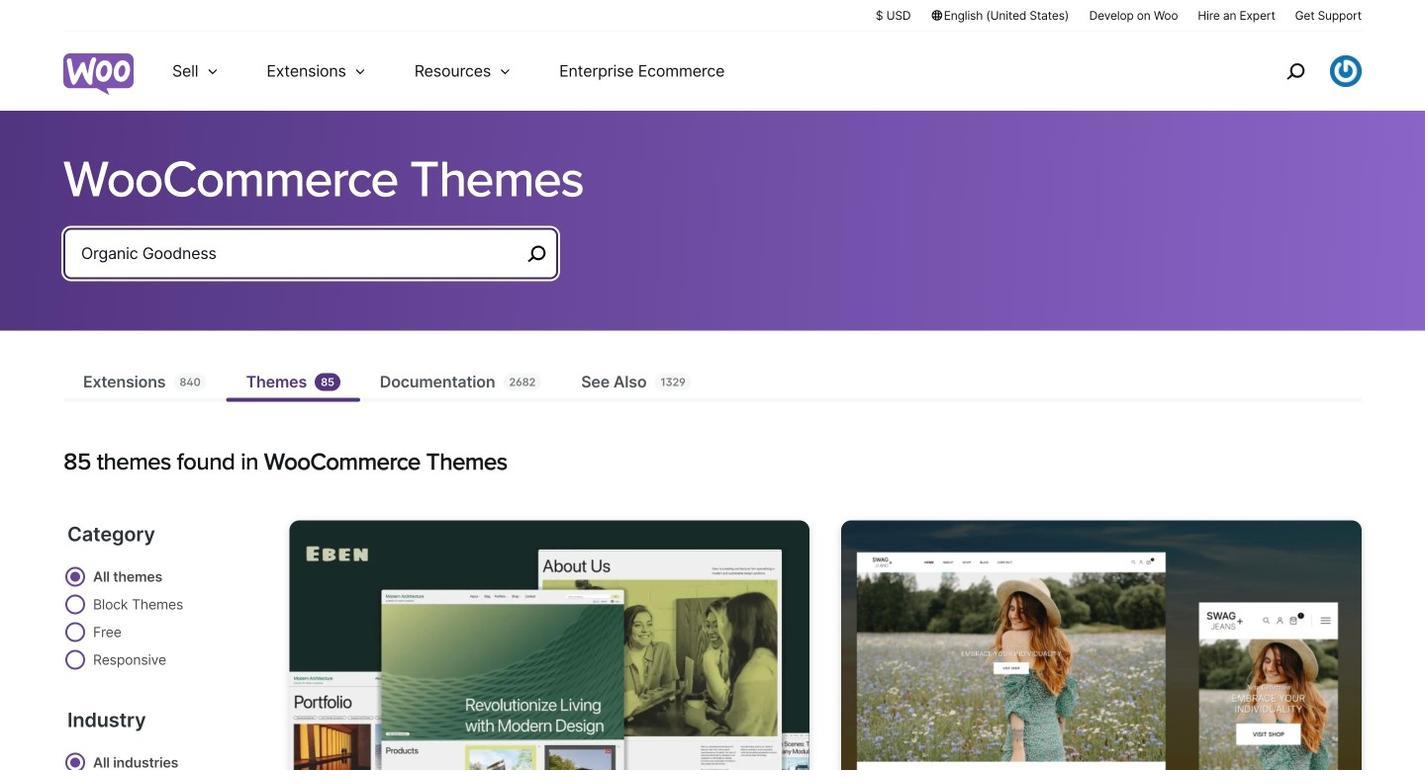 Task type: vqa. For each thing, say whether or not it's contained in the screenshot.
Service navigation menu element
yes



Task type: describe. For each thing, give the bounding box(es) containing it.
Search themes search field
[[81, 240, 521, 268]]

search image
[[1280, 55, 1311, 87]]



Task type: locate. For each thing, give the bounding box(es) containing it.
None search field
[[63, 228, 558, 303]]

open account menu image
[[1330, 55, 1362, 87]]

service navigation menu element
[[1244, 39, 1362, 103]]



